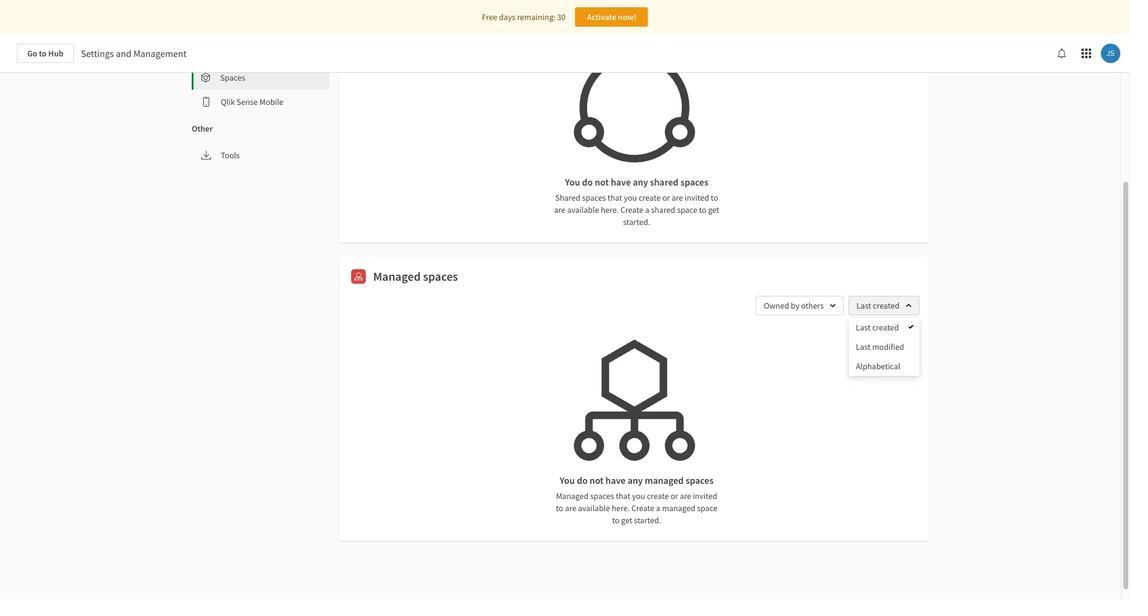 Task type: describe. For each thing, give the bounding box(es) containing it.
that for managed
[[616, 491, 630, 502]]

started. for shared
[[623, 217, 650, 227]]

have for managed
[[606, 474, 626, 487]]

go to hub
[[27, 48, 63, 59]]

qlik
[[221, 96, 235, 107]]

free
[[482, 12, 497, 22]]

available for you do not have any shared spaces
[[567, 204, 599, 215]]

invited for you do not have any managed spaces
[[693, 491, 717, 502]]

started. for managed
[[634, 515, 661, 526]]

1 vertical spatial managed
[[662, 503, 695, 514]]

created for list box containing last created
[[872, 322, 899, 333]]

tools
[[221, 150, 240, 161]]

list box inside managed spaces main content
[[849, 318, 920, 376]]

qlik sense mobile link
[[192, 90, 330, 114]]

mobile
[[259, 96, 283, 107]]

get for shared
[[708, 204, 719, 215]]

here. for shared
[[601, 204, 619, 215]]

last inside field
[[857, 300, 871, 311]]

invited for you do not have any shared spaces
[[685, 192, 709, 203]]

activate now! link
[[575, 7, 648, 27]]

here. for managed
[[612, 503, 630, 514]]

spaces link
[[194, 66, 330, 90]]

or for shared
[[662, 192, 670, 203]]

settings and management
[[81, 47, 187, 59]]

you do not have any shared spaces shared spaces that you create or are invited to are available here. create a shared space to get started.
[[554, 176, 719, 227]]

available for you do not have any managed spaces
[[578, 503, 610, 514]]

or for managed
[[671, 491, 678, 502]]

now!
[[618, 12, 637, 22]]

shared
[[555, 192, 580, 203]]

you for managed
[[632, 491, 645, 502]]

alphabetical
[[856, 361, 900, 372]]

go
[[27, 48, 37, 59]]

managed spaces main content
[[0, 0, 1130, 599]]

last modified
[[856, 342, 904, 352]]

you do not have any managed spaces managed spaces that you create or are invited to are available here. create a managed space to get started.
[[556, 474, 717, 526]]

that for shared
[[608, 192, 622, 203]]

last for "last modified" element on the bottom right of the page
[[856, 342, 871, 352]]

last created element
[[856, 322, 899, 333]]

tools link
[[192, 143, 330, 167]]

created for last created field
[[873, 300, 900, 311]]

create for managed
[[631, 503, 654, 514]]

any for managed
[[628, 474, 643, 487]]

space for you do not have any managed spaces
[[697, 503, 717, 514]]



Task type: locate. For each thing, give the bounding box(es) containing it.
any inside you do not have any managed spaces managed spaces that you create or are invited to are available here. create a managed space to get started.
[[628, 474, 643, 487]]

1 vertical spatial managed
[[556, 491, 589, 502]]

that inside you do not have any managed spaces managed spaces that you create or are invited to are available here. create a managed space to get started.
[[616, 491, 630, 502]]

Last created field
[[849, 296, 920, 315]]

spaces
[[681, 176, 708, 188], [582, 192, 606, 203], [423, 269, 458, 284], [686, 474, 714, 487], [590, 491, 614, 502]]

you for shared
[[624, 192, 637, 203]]

1 vertical spatial created
[[872, 322, 899, 333]]

available
[[567, 204, 599, 215], [578, 503, 610, 514]]

activate now!
[[587, 12, 637, 22]]

list box containing last created
[[849, 318, 920, 376]]

modified
[[872, 342, 904, 352]]

have
[[611, 176, 631, 188], [606, 474, 626, 487]]

available inside you do not have any shared spaces shared spaces that you create or are invited to are available here. create a shared space to get started.
[[567, 204, 599, 215]]

not for you do not have any managed spaces
[[590, 474, 604, 487]]

0 vertical spatial here.
[[601, 204, 619, 215]]

any for shared
[[633, 176, 648, 188]]

2 vertical spatial last
[[856, 342, 871, 352]]

0 vertical spatial get
[[708, 204, 719, 215]]

created inside field
[[873, 300, 900, 311]]

0 vertical spatial started.
[[623, 217, 650, 227]]

1 horizontal spatial a
[[656, 503, 660, 514]]

create inside you do not have any shared spaces shared spaces that you create or are invited to are available here. create a shared space to get started.
[[621, 204, 643, 215]]

not inside you do not have any managed spaces managed spaces that you create or are invited to are available here. create a managed space to get started.
[[590, 474, 604, 487]]

0 vertical spatial create
[[639, 192, 661, 203]]

create inside you do not have any managed spaces managed spaces that you create or are invited to are available here. create a managed space to get started.
[[647, 491, 669, 502]]

last modified element
[[856, 342, 904, 352]]

1 vertical spatial do
[[577, 474, 588, 487]]

1 vertical spatial you
[[560, 474, 575, 487]]

0 vertical spatial space
[[677, 204, 697, 215]]

0 vertical spatial do
[[582, 176, 593, 188]]

last created inside field
[[857, 300, 900, 311]]

0 vertical spatial last
[[857, 300, 871, 311]]

you inside you do not have any managed spaces managed spaces that you create or are invited to are available here. create a managed space to get started.
[[560, 474, 575, 487]]

remaining:
[[517, 12, 556, 22]]

1 vertical spatial you
[[632, 491, 645, 502]]

1 vertical spatial create
[[631, 503, 654, 514]]

1 vertical spatial get
[[621, 515, 632, 526]]

not for you do not have any shared spaces
[[595, 176, 609, 188]]

0 vertical spatial you
[[565, 176, 580, 188]]

or
[[662, 192, 670, 203], [671, 491, 678, 502]]

space for you do not have any shared spaces
[[677, 204, 697, 215]]

create for shared
[[639, 192, 661, 203]]

qlik sense mobile
[[221, 96, 283, 107]]

space inside you do not have any managed spaces managed spaces that you create or are invited to are available here. create a managed space to get started.
[[697, 503, 717, 514]]

1 horizontal spatial get
[[708, 204, 719, 215]]

get inside you do not have any shared spaces shared spaces that you create or are invited to are available here. create a shared space to get started.
[[708, 204, 719, 215]]

other
[[192, 123, 213, 134]]

0 vertical spatial last created
[[857, 300, 900, 311]]

1 vertical spatial invited
[[693, 491, 717, 502]]

to
[[39, 48, 47, 59], [711, 192, 718, 203], [699, 204, 707, 215], [556, 503, 563, 514], [612, 515, 620, 526]]

started. inside you do not have any shared spaces shared spaces that you create or are invited to are available here. create a shared space to get started.
[[623, 217, 650, 227]]

have inside you do not have any shared spaces shared spaces that you create or are invited to are available here. create a shared space to get started.
[[611, 176, 631, 188]]

and
[[116, 47, 131, 59]]

0 horizontal spatial or
[[662, 192, 670, 203]]

0 vertical spatial that
[[608, 192, 622, 203]]

managed spaces
[[373, 269, 458, 284]]

you for you do not have any managed spaces
[[560, 474, 575, 487]]

1 vertical spatial shared
[[651, 204, 675, 215]]

do inside you do not have any shared spaces shared spaces that you create or are invited to are available here. create a shared space to get started.
[[582, 176, 593, 188]]

are
[[672, 192, 683, 203], [554, 204, 565, 215], [680, 491, 691, 502], [565, 503, 576, 514]]

do for you do not have any managed spaces
[[577, 474, 588, 487]]

0 vertical spatial not
[[595, 176, 609, 188]]

0 vertical spatial create
[[621, 204, 643, 215]]

0 vertical spatial any
[[633, 176, 648, 188]]

invited inside you do not have any shared spaces shared spaces that you create or are invited to are available here. create a shared space to get started.
[[685, 192, 709, 203]]

last created up last created element
[[857, 300, 900, 311]]

do
[[582, 176, 593, 188], [577, 474, 588, 487]]

managed
[[373, 269, 421, 284], [556, 491, 589, 502]]

you
[[565, 176, 580, 188], [560, 474, 575, 487]]

spaces
[[220, 72, 245, 83]]

created
[[873, 300, 900, 311], [872, 322, 899, 333]]

create inside you do not have any shared spaces shared spaces that you create or are invited to are available here. create a shared space to get started.
[[639, 192, 661, 203]]

last
[[857, 300, 871, 311], [856, 322, 871, 333], [856, 342, 871, 352]]

1 vertical spatial create
[[647, 491, 669, 502]]

you inside you do not have any managed spaces managed spaces that you create or are invited to are available here. create a managed space to get started.
[[632, 491, 645, 502]]

a inside you do not have any shared spaces shared spaces that you create or are invited to are available here. create a shared space to get started.
[[645, 204, 649, 215]]

last for last created element
[[856, 322, 871, 333]]

1 horizontal spatial or
[[671, 491, 678, 502]]

last up last created element
[[857, 300, 871, 311]]

last up "last modified" element on the bottom right of the page
[[856, 322, 871, 333]]

0 horizontal spatial get
[[621, 515, 632, 526]]

here. inside you do not have any shared spaces shared spaces that you create or are invited to are available here. create a shared space to get started.
[[601, 204, 619, 215]]

you
[[624, 192, 637, 203], [632, 491, 645, 502]]

create
[[639, 192, 661, 203], [647, 491, 669, 502]]

get
[[708, 204, 719, 215], [621, 515, 632, 526]]

1 vertical spatial or
[[671, 491, 678, 502]]

any inside you do not have any shared spaces shared spaces that you create or are invited to are available here. create a shared space to get started.
[[633, 176, 648, 188]]

1 vertical spatial here.
[[612, 503, 630, 514]]

30
[[557, 12, 566, 22]]

1 horizontal spatial managed
[[556, 491, 589, 502]]

any
[[633, 176, 648, 188], [628, 474, 643, 487]]

0 horizontal spatial a
[[645, 204, 649, 215]]

1 vertical spatial available
[[578, 503, 610, 514]]

free days remaining: 30
[[482, 12, 566, 22]]

create for managed
[[647, 491, 669, 502]]

0 vertical spatial created
[[873, 300, 900, 311]]

activate
[[587, 12, 616, 22]]

here. inside you do not have any managed spaces managed spaces that you create or are invited to are available here. create a managed space to get started.
[[612, 503, 630, 514]]

have inside you do not have any managed spaces managed spaces that you create or are invited to are available here. create a managed space to get started.
[[606, 474, 626, 487]]

1 vertical spatial a
[[656, 503, 660, 514]]

sense
[[237, 96, 258, 107]]

1 vertical spatial that
[[616, 491, 630, 502]]

a for shared
[[645, 204, 649, 215]]

create
[[621, 204, 643, 215], [631, 503, 654, 514]]

last created
[[857, 300, 900, 311], [856, 322, 899, 333]]

0 vertical spatial a
[[645, 204, 649, 215]]

0 vertical spatial have
[[611, 176, 631, 188]]

shared
[[650, 176, 679, 188], [651, 204, 675, 215]]

do inside you do not have any managed spaces managed spaces that you create or are invited to are available here. create a managed space to get started.
[[577, 474, 588, 487]]

1 vertical spatial not
[[590, 474, 604, 487]]

here.
[[601, 204, 619, 215], [612, 503, 630, 514]]

create for shared
[[621, 204, 643, 215]]

a for managed
[[656, 503, 660, 514]]

last down last created element
[[856, 342, 871, 352]]

1 vertical spatial space
[[697, 503, 717, 514]]

get for managed
[[621, 515, 632, 526]]

0 vertical spatial invited
[[685, 192, 709, 203]]

available inside you do not have any managed spaces managed spaces that you create or are invited to are available here. create a managed space to get started.
[[578, 503, 610, 514]]

or inside you do not have any managed spaces managed spaces that you create or are invited to are available here. create a managed space to get started.
[[671, 491, 678, 502]]

or inside you do not have any shared spaces shared spaces that you create or are invited to are available here. create a shared space to get started.
[[662, 192, 670, 203]]

invited inside you do not have any managed spaces managed spaces that you create or are invited to are available here. create a managed space to get started.
[[693, 491, 717, 502]]

created up last created element
[[873, 300, 900, 311]]

have for shared
[[611, 176, 631, 188]]

a
[[645, 204, 649, 215], [656, 503, 660, 514]]

managed inside you do not have any managed spaces managed spaces that you create or are invited to are available here. create a managed space to get started.
[[556, 491, 589, 502]]

space inside you do not have any shared spaces shared spaces that you create or are invited to are available here. create a shared space to get started.
[[677, 204, 697, 215]]

created inside list box
[[872, 322, 899, 333]]

1 vertical spatial any
[[628, 474, 643, 487]]

0 vertical spatial or
[[662, 192, 670, 203]]

create inside you do not have any managed spaces managed spaces that you create or are invited to are available here. create a managed space to get started.
[[631, 503, 654, 514]]

alphabetical element
[[856, 361, 900, 372]]

do for you do not have any shared spaces
[[582, 176, 593, 188]]

started.
[[623, 217, 650, 227], [634, 515, 661, 526]]

invited
[[685, 192, 709, 203], [693, 491, 717, 502]]

not inside you do not have any shared spaces shared spaces that you create or are invited to are available here. create a shared space to get started.
[[595, 176, 609, 188]]

list box
[[849, 318, 920, 376]]

0 vertical spatial you
[[624, 192, 637, 203]]

settings
[[81, 47, 114, 59]]

that inside you do not have any shared spaces shared spaces that you create or are invited to are available here. create a shared space to get started.
[[608, 192, 622, 203]]

1 vertical spatial have
[[606, 474, 626, 487]]

go to hub link
[[17, 44, 74, 63]]

0 horizontal spatial managed
[[373, 269, 421, 284]]

started. inside you do not have any managed spaces managed spaces that you create or are invited to are available here. create a managed space to get started.
[[634, 515, 661, 526]]

hub
[[48, 48, 63, 59]]

last created up "last modified" element on the bottom right of the page
[[856, 322, 899, 333]]

you inside you do not have any shared spaces shared spaces that you create or are invited to are available here. create a shared space to get started.
[[565, 176, 580, 188]]

you inside you do not have any shared spaces shared spaces that you create or are invited to are available here. create a shared space to get started.
[[624, 192, 637, 203]]

not
[[595, 176, 609, 188], [590, 474, 604, 487]]

a inside you do not have any managed spaces managed spaces that you create or are invited to are available here. create a managed space to get started.
[[656, 503, 660, 514]]

1 vertical spatial last created
[[856, 322, 899, 333]]

get inside you do not have any managed spaces managed spaces that you create or are invited to are available here. create a managed space to get started.
[[621, 515, 632, 526]]

that
[[608, 192, 622, 203], [616, 491, 630, 502]]

management
[[133, 47, 187, 59]]

0 vertical spatial managed
[[373, 269, 421, 284]]

you for you do not have any shared spaces
[[565, 176, 580, 188]]

0 vertical spatial shared
[[650, 176, 679, 188]]

0 vertical spatial available
[[567, 204, 599, 215]]

days
[[499, 12, 516, 22]]

managed
[[645, 474, 684, 487], [662, 503, 695, 514]]

1 vertical spatial last
[[856, 322, 871, 333]]

created up modified
[[872, 322, 899, 333]]

space
[[677, 204, 697, 215], [697, 503, 717, 514]]

0 vertical spatial managed
[[645, 474, 684, 487]]

1 vertical spatial started.
[[634, 515, 661, 526]]



Task type: vqa. For each thing, say whether or not it's contained in the screenshot.
bottommost the external
no



